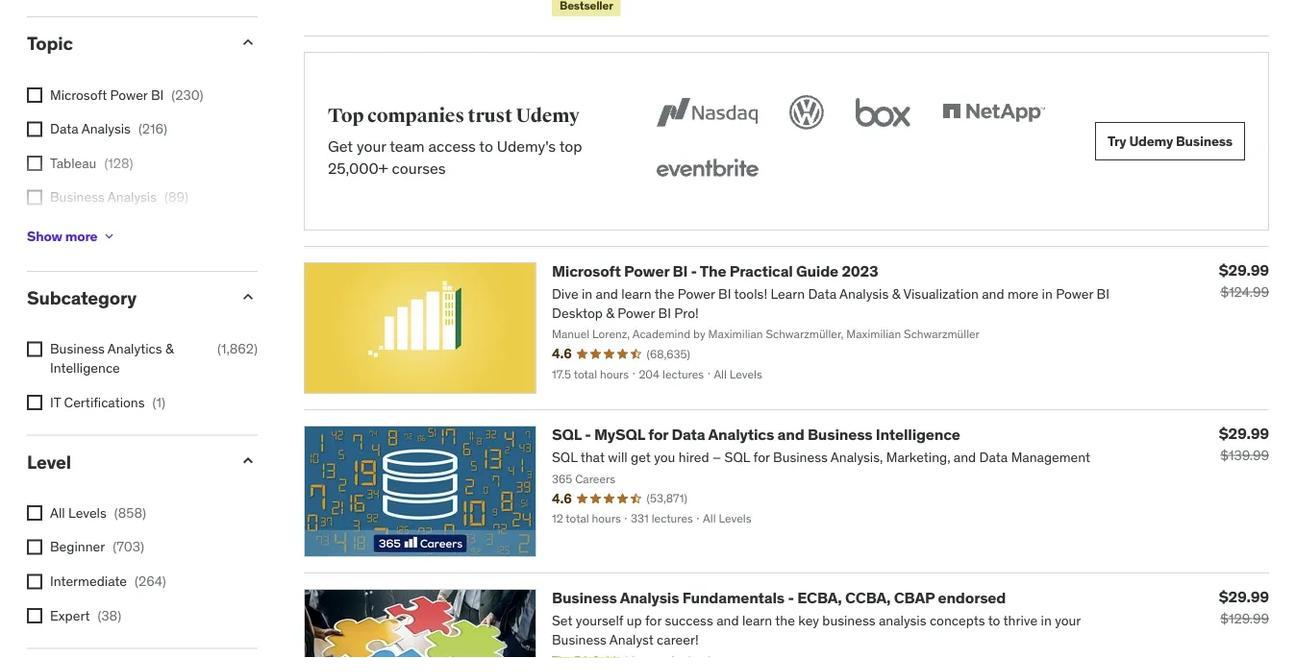 Task type: vqa. For each thing, say whether or not it's contained in the screenshot.


Task type: describe. For each thing, give the bounding box(es) containing it.
try udemy business link
[[1096, 123, 1245, 161]]

intelligence inside "business analytics & intelligence"
[[50, 360, 120, 377]]

$29.99 for sql - mysql for data analytics and business intelligence
[[1219, 424, 1270, 444]]

microsoft power bi - the practical guide 2023 link
[[552, 262, 879, 282]]

business inside try udemy business link
[[1176, 133, 1233, 150]]

(38)
[[98, 608, 121, 625]]

data visualization
[[50, 223, 157, 241]]

top
[[559, 137, 582, 157]]

nasdaq image
[[652, 92, 763, 134]]

for
[[648, 426, 669, 445]]

business for business analysis (89)
[[50, 189, 105, 206]]

show more button
[[27, 218, 117, 256]]

(89)
[[164, 189, 189, 206]]

it certifications (1)
[[50, 394, 165, 411]]

business analysis (89)
[[50, 189, 189, 206]]

xsmall image for intermediate
[[27, 575, 42, 590]]

$139.99
[[1221, 448, 1270, 465]]

eventbrite image
[[652, 150, 763, 192]]

all levels (858)
[[50, 505, 146, 522]]

(264)
[[135, 574, 166, 591]]

try
[[1108, 133, 1127, 150]]

power for (230)
[[110, 86, 148, 104]]

it
[[50, 394, 61, 411]]

$129.99
[[1221, 611, 1270, 628]]

beginner (703)
[[50, 539, 144, 557]]

companies
[[367, 105, 465, 128]]

tableau
[[50, 155, 97, 172]]

xsmall image for microsoft power bi
[[27, 88, 42, 103]]

bi for (230)
[[151, 86, 164, 104]]

level button
[[27, 451, 223, 474]]

(703)
[[113, 539, 144, 557]]

(230)
[[171, 86, 204, 104]]

guide
[[796, 262, 839, 282]]

more
[[65, 228, 97, 245]]

analytics inside "business analytics & intelligence"
[[108, 341, 162, 358]]

microsoft for microsoft power bi (230)
[[50, 86, 107, 104]]

small image
[[239, 452, 258, 471]]

(1)
[[153, 394, 165, 411]]

netapp image
[[939, 92, 1049, 134]]

topic button
[[27, 32, 223, 55]]

business analysis fundamentals - ecba, ccba, cbap endorsed link
[[552, 589, 1006, 609]]

1 horizontal spatial analytics
[[708, 426, 774, 445]]

sql - mysql for data analytics and business intelligence link
[[552, 426, 961, 445]]

xsmall image for it
[[27, 396, 42, 411]]

- for power
[[691, 262, 697, 282]]

1 horizontal spatial intelligence
[[876, 426, 961, 445]]

fundamentals
[[683, 589, 785, 609]]

analysis for fundamentals
[[620, 589, 679, 609]]

xsmall image for business analytics & intelligence
[[27, 342, 42, 358]]

level
[[27, 451, 71, 474]]

ccba,
[[845, 589, 891, 609]]

cbap
[[894, 589, 935, 609]]

tableau (128)
[[50, 155, 133, 172]]

$124.99
[[1221, 284, 1270, 301]]

business for business analytics & intelligence
[[50, 341, 105, 358]]

small image for topic
[[239, 33, 258, 52]]

practical
[[730, 262, 793, 282]]

topic
[[27, 32, 73, 55]]

&
[[165, 341, 174, 358]]

power for -
[[624, 262, 670, 282]]

microsoft power bi (230)
[[50, 86, 204, 104]]

data analysis (216)
[[50, 121, 167, 138]]

2 vertical spatial data
[[672, 426, 705, 445]]

xsmall image for data
[[27, 122, 42, 137]]

udemy's
[[497, 137, 556, 157]]

small image for subcategory
[[239, 288, 258, 307]]

trust
[[468, 105, 513, 128]]

show more
[[27, 228, 97, 245]]

access
[[428, 137, 476, 157]]



Task type: locate. For each thing, give the bounding box(es) containing it.
25,000+
[[328, 158, 388, 178]]

0 horizontal spatial analytics
[[108, 341, 162, 358]]

xsmall image for tableau
[[27, 156, 42, 172]]

business
[[1176, 133, 1233, 150], [50, 189, 105, 206], [50, 341, 105, 358], [808, 426, 873, 445], [552, 589, 617, 609]]

top companies trust udemy get your team access to udemy's top 25,000+ courses
[[328, 105, 582, 178]]

1 vertical spatial intelligence
[[876, 426, 961, 445]]

- for analysis
[[788, 589, 794, 609]]

$29.99 $129.99
[[1219, 588, 1270, 628]]

5 xsmall image from the top
[[27, 575, 42, 590]]

$29.99 up $139.99
[[1219, 424, 1270, 444]]

ecba,
[[798, 589, 842, 609]]

power up data analysis (216)
[[110, 86, 148, 104]]

show
[[27, 228, 62, 245]]

analysis up the "(128)"
[[81, 121, 131, 138]]

xsmall image left expert
[[27, 609, 42, 625]]

1 vertical spatial microsoft
[[552, 262, 621, 282]]

business analytics & intelligence
[[50, 341, 174, 377]]

- left 'the'
[[691, 262, 697, 282]]

1 horizontal spatial -
[[691, 262, 697, 282]]

analytics left and
[[708, 426, 774, 445]]

data
[[50, 121, 79, 138], [50, 223, 79, 241], [672, 426, 705, 445]]

xsmall image
[[27, 122, 42, 137], [27, 156, 42, 172], [27, 396, 42, 411], [27, 541, 42, 556], [27, 575, 42, 590]]

analysis left the fundamentals
[[620, 589, 679, 609]]

business inside "business analytics & intelligence"
[[50, 341, 105, 358]]

try udemy business
[[1108, 133, 1233, 150]]

1 vertical spatial bi
[[673, 262, 688, 282]]

udemy inside try udemy business link
[[1130, 133, 1173, 150]]

power left 'the'
[[624, 262, 670, 282]]

4 xsmall image from the top
[[27, 541, 42, 556]]

$29.99 up the $129.99
[[1219, 588, 1270, 607]]

0 horizontal spatial udemy
[[516, 105, 580, 128]]

intermediate (264)
[[50, 574, 166, 591]]

0 vertical spatial microsoft
[[50, 86, 107, 104]]

1 $29.99 from the top
[[1219, 261, 1270, 280]]

xsmall image down topic on the left of page
[[27, 88, 42, 103]]

your
[[357, 137, 386, 157]]

the
[[700, 262, 726, 282]]

0 horizontal spatial bi
[[151, 86, 164, 104]]

1 vertical spatial analytics
[[708, 426, 774, 445]]

$29.99 for business analysis fundamentals - ecba, ccba, cbap endorsed
[[1219, 588, 1270, 607]]

beginner
[[50, 539, 105, 557]]

certifications
[[64, 394, 145, 411]]

(216)
[[138, 121, 167, 138]]

$29.99
[[1219, 261, 1270, 280], [1219, 424, 1270, 444], [1219, 588, 1270, 607]]

1 xsmall image from the top
[[27, 122, 42, 137]]

mysql
[[594, 426, 645, 445]]

microsoft for microsoft power bi - the practical guide 2023
[[552, 262, 621, 282]]

1 vertical spatial small image
[[239, 288, 258, 307]]

microsoft power bi - the practical guide 2023
[[552, 262, 879, 282]]

1 vertical spatial analysis
[[108, 189, 157, 206]]

$29.99 $124.99
[[1219, 261, 1270, 301]]

all
[[50, 505, 65, 522]]

small image
[[239, 33, 258, 52], [239, 288, 258, 307]]

udemy right try at right top
[[1130, 133, 1173, 150]]

intermediate
[[50, 574, 127, 591]]

1 vertical spatial data
[[50, 223, 79, 241]]

power
[[110, 86, 148, 104], [624, 262, 670, 282]]

2 xsmall image from the top
[[27, 156, 42, 172]]

xsmall image down subcategory
[[27, 342, 42, 358]]

0 horizontal spatial microsoft
[[50, 86, 107, 104]]

1 horizontal spatial power
[[624, 262, 670, 282]]

3 xsmall image from the top
[[27, 396, 42, 411]]

subcategory
[[27, 287, 137, 310]]

levels
[[68, 505, 107, 522]]

udemy inside top companies trust udemy get your team access to udemy's top 25,000+ courses
[[516, 105, 580, 128]]

to
[[479, 137, 493, 157]]

endorsed
[[938, 589, 1006, 609]]

xsmall image
[[27, 88, 42, 103], [27, 190, 42, 206], [101, 229, 117, 245], [27, 342, 42, 358], [27, 507, 42, 522], [27, 609, 42, 625]]

analysis up visualization on the top left
[[108, 189, 157, 206]]

volkswagen image
[[786, 92, 828, 134]]

subcategory button
[[27, 287, 223, 310]]

2 horizontal spatial -
[[788, 589, 794, 609]]

xsmall image right more at the top left
[[101, 229, 117, 245]]

1 horizontal spatial bi
[[673, 262, 688, 282]]

sql - mysql for data analytics and business intelligence
[[552, 426, 961, 445]]

business analysis fundamentals - ecba, ccba, cbap endorsed
[[552, 589, 1006, 609]]

udemy up udemy's
[[516, 105, 580, 128]]

team
[[390, 137, 425, 157]]

xsmall image inside show more 'button'
[[101, 229, 117, 245]]

0 horizontal spatial power
[[110, 86, 148, 104]]

xsmall image for business analysis
[[27, 190, 42, 206]]

1 horizontal spatial microsoft
[[552, 262, 621, 282]]

expert (38)
[[50, 608, 121, 625]]

business for business analysis fundamentals - ecba, ccba, cbap endorsed
[[552, 589, 617, 609]]

0 vertical spatial -
[[691, 262, 697, 282]]

1 vertical spatial udemy
[[1130, 133, 1173, 150]]

xsmall image left it
[[27, 396, 42, 411]]

box image
[[851, 92, 916, 134]]

bi left (230)
[[151, 86, 164, 104]]

(858)
[[114, 505, 146, 522]]

1 vertical spatial -
[[585, 426, 591, 445]]

0 vertical spatial small image
[[239, 33, 258, 52]]

xsmall image left all
[[27, 507, 42, 522]]

$29.99 for microsoft power bi - the practical guide 2023
[[1219, 261, 1270, 280]]

1 horizontal spatial udemy
[[1130, 133, 1173, 150]]

-
[[691, 262, 697, 282], [585, 426, 591, 445], [788, 589, 794, 609]]

visualization
[[82, 223, 157, 241]]

2 vertical spatial $29.99
[[1219, 588, 1270, 607]]

bi
[[151, 86, 164, 104], [673, 262, 688, 282]]

data for data analysis (216)
[[50, 121, 79, 138]]

xsmall image left beginner
[[27, 541, 42, 556]]

2 vertical spatial analysis
[[620, 589, 679, 609]]

xsmall image left intermediate
[[27, 575, 42, 590]]

intelligence
[[50, 360, 120, 377], [876, 426, 961, 445]]

1 small image from the top
[[239, 33, 258, 52]]

data for data visualization
[[50, 223, 79, 241]]

3 $29.99 from the top
[[1219, 588, 1270, 607]]

courses
[[392, 158, 446, 178]]

0 vertical spatial analysis
[[81, 121, 131, 138]]

xsmall image left "tableau"
[[27, 156, 42, 172]]

- left ecba,
[[788, 589, 794, 609]]

(1,862)
[[217, 341, 258, 358]]

2 vertical spatial -
[[788, 589, 794, 609]]

0 vertical spatial bi
[[151, 86, 164, 104]]

analytics left &
[[108, 341, 162, 358]]

$29.99 up the $124.99
[[1219, 261, 1270, 280]]

analysis for (216)
[[81, 121, 131, 138]]

bi for -
[[673, 262, 688, 282]]

0 vertical spatial udemy
[[516, 105, 580, 128]]

xsmall image for all levels
[[27, 507, 42, 522]]

0 vertical spatial intelligence
[[50, 360, 120, 377]]

bi left 'the'
[[673, 262, 688, 282]]

analysis for (89)
[[108, 189, 157, 206]]

1 vertical spatial $29.99
[[1219, 424, 1270, 444]]

xsmall image for beginner
[[27, 541, 42, 556]]

2023
[[842, 262, 879, 282]]

(128)
[[104, 155, 133, 172]]

analytics
[[108, 341, 162, 358], [708, 426, 774, 445]]

0 vertical spatial power
[[110, 86, 148, 104]]

2 small image from the top
[[239, 288, 258, 307]]

xsmall image up show
[[27, 190, 42, 206]]

microsoft
[[50, 86, 107, 104], [552, 262, 621, 282]]

analysis
[[81, 121, 131, 138], [108, 189, 157, 206], [620, 589, 679, 609]]

$29.99 $139.99
[[1219, 424, 1270, 465]]

get
[[328, 137, 353, 157]]

0 horizontal spatial -
[[585, 426, 591, 445]]

0 horizontal spatial intelligence
[[50, 360, 120, 377]]

1 vertical spatial power
[[624, 262, 670, 282]]

- right sql
[[585, 426, 591, 445]]

sql
[[552, 426, 582, 445]]

0 vertical spatial analytics
[[108, 341, 162, 358]]

xsmall image left data analysis (216)
[[27, 122, 42, 137]]

0 vertical spatial $29.99
[[1219, 261, 1270, 280]]

xsmall image for expert
[[27, 609, 42, 625]]

expert
[[50, 608, 90, 625]]

0 vertical spatial data
[[50, 121, 79, 138]]

2 $29.99 from the top
[[1219, 424, 1270, 444]]

top
[[328, 105, 364, 128]]

udemy
[[516, 105, 580, 128], [1130, 133, 1173, 150]]

and
[[778, 426, 805, 445]]



